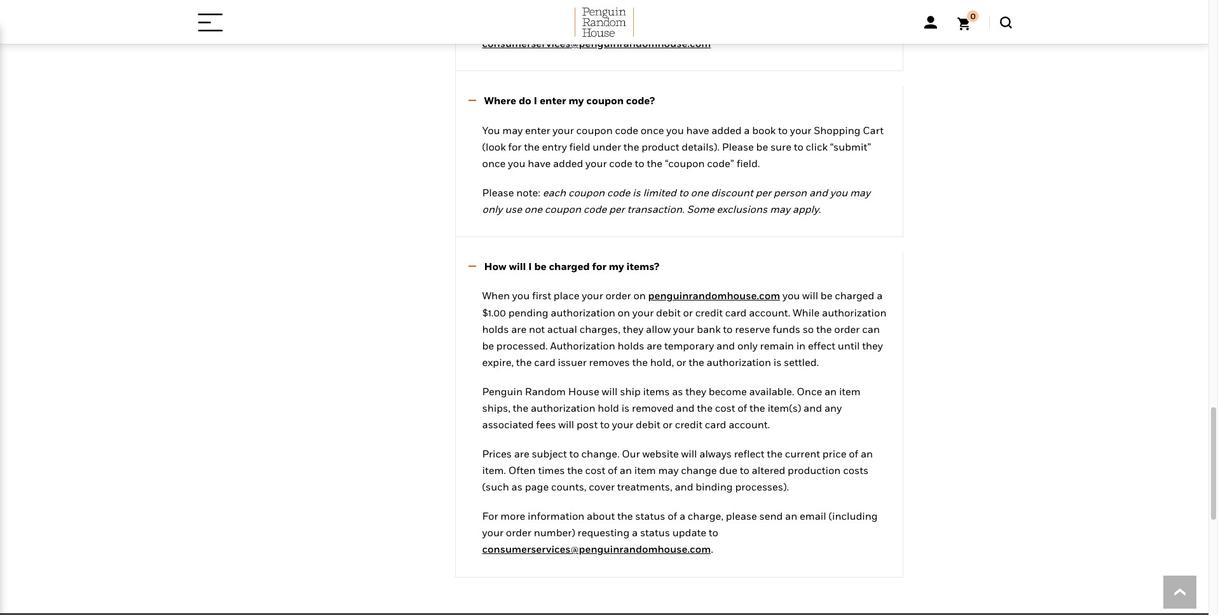 Task type: describe. For each thing, give the bounding box(es) containing it.
an down our in the right bottom of the page
[[620, 464, 632, 477]]

0 vertical spatial enter
[[540, 94, 567, 107]]

the right under
[[624, 141, 640, 153]]

the down product
[[647, 157, 663, 170]]

debit inside "you will be charged a $1.00 pending authorization on your debit or credit card account. while authorization holds are not actual charges, they allow your bank to reserve funds so the order can be processed. authorization holds are temporary and only remain in effect until they expire, the card issuer removes the hold, or the authorization is settled."
[[657, 307, 681, 319]]

order up charges,
[[606, 290, 631, 302]]

post
[[577, 419, 598, 431]]

how will i be charged for my items? link
[[456, 259, 890, 275]]

where
[[484, 94, 517, 107]]

code down under
[[610, 157, 633, 170]]

due
[[720, 464, 738, 477]]

1 vertical spatial holds
[[618, 340, 645, 352]]

0 horizontal spatial added
[[553, 157, 584, 170]]

treatments,
[[618, 481, 673, 494]]

while
[[793, 307, 820, 319]]

when
[[483, 290, 510, 302]]

will up hold at the bottom of page
[[602, 386, 618, 398]]

the down available.
[[750, 402, 766, 415]]

our
[[622, 448, 640, 461]]

authorization down place
[[551, 307, 616, 319]]

and inside prices are subject to change. our website will always reflect the current price of an item. often times the cost of an item may change due to altered production costs (such as page counts, cover treatments, and binding processes).
[[675, 481, 694, 494]]

until
[[838, 340, 860, 352]]

0 vertical spatial card
[[726, 307, 747, 319]]

you inside "you will be charged a $1.00 pending authorization on your debit or credit card account. while authorization holds are not actual charges, they allow your bank to reserve funds so the order can be processed. authorization holds are temporary and only remain in effect until they expire, the card issuer removes the hold, or the authorization is settled."
[[783, 290, 801, 302]]

authorization up become in the right bottom of the page
[[707, 356, 772, 369]]

and inside "you will be charged a $1.00 pending authorization on your debit or credit card account. while authorization holds are not actual charges, they allow your bank to reserve funds so the order can be processed. authorization holds are temporary and only remain in effect until they expire, the card issuer removes the hold, or the authorization is settled."
[[717, 340, 736, 352]]

and down once
[[804, 402, 823, 415]]

coupon left code?
[[587, 94, 624, 107]]

be inside the you may enter your coupon code once you have added a book to your shopping cart (look for the entry field under the product details). please be sure to click "submit" once you have added your code to the "coupon code" field.
[[757, 141, 769, 153]]

a right requesting
[[632, 527, 638, 540]]

as inside penguin random house will ship items as they become available. once an item ships, the authorization hold is removed and the cost of the item(s) and any associated fees will post to your debit or credit card account.
[[673, 386, 684, 398]]

"coupon
[[665, 157, 705, 170]]

penguinrandomhouse.com link
[[649, 290, 781, 302]]

an inside for more information about the status of a charge, please send an email (including your order number) requesting a status update to consumerservices@penguinrandomhouse.com .
[[786, 510, 798, 523]]

card inside penguin random house will ship items as they become available. once an item ships, the authorization hold is removed and the cost of the item(s) and any associated fees will post to your debit or credit card account.
[[705, 419, 727, 431]]

removed
[[632, 402, 674, 415]]

may down person
[[770, 203, 791, 216]]

0 vertical spatial they
[[623, 323, 644, 336]]

your right place
[[582, 290, 604, 302]]

as inside prices are subject to change. our website will always reflect the current price of an item. often times the cost of an item may change due to altered production costs (such as page counts, cover treatments, and binding processes).
[[512, 481, 523, 494]]

"submit"
[[831, 141, 872, 153]]

exclusions
[[717, 203, 768, 216]]

cost inside penguin random house will ship items as they become available. once an item ships, the authorization hold is removed and the cost of the item(s) and any associated fees will post to your debit or credit card account.
[[715, 402, 736, 415]]

your down under
[[586, 157, 607, 170]]

and inside the each coupon code is limited to one discount per person and you may only use one coupon code per transaction. some exclusions may apply.
[[810, 186, 828, 199]]

code left transaction. on the top
[[584, 203, 607, 216]]

penguin random house will ship items as they become available. once an item ships, the authorization hold is removed and the cost of the item(s) and any associated fees will post to your debit or credit card account.
[[483, 386, 861, 431]]

charges,
[[580, 323, 621, 336]]

requesting
[[578, 527, 630, 540]]

the up associated
[[513, 402, 529, 415]]

you inside if you do not receive a confirmation email with your order number within 1 business day, please contact our consumer services team for additional support at consumerservices@penguinrandomhouse.com
[[492, 4, 509, 16]]

will right how
[[509, 260, 526, 273]]

always
[[700, 448, 732, 461]]

they inside penguin random house will ship items as they become available. once an item ships, the authorization hold is removed and the cost of the item(s) and any associated fees will post to your debit or credit card account.
[[686, 386, 707, 398]]

order inside if you do not receive a confirmation email with your order number within 1 business day, please contact our consumer services team for additional support at consumerservices@penguinrandomhouse.com
[[729, 4, 755, 16]]

change
[[681, 464, 717, 477]]

receive
[[545, 4, 578, 16]]

discount
[[712, 186, 754, 199]]

actual
[[548, 323, 578, 336]]

2 vertical spatial for
[[593, 260, 607, 273]]

so
[[803, 323, 814, 336]]

code"
[[708, 157, 735, 170]]

you up the please note: at the top left
[[508, 157, 526, 170]]

day,
[[483, 20, 502, 33]]

an inside penguin random house will ship items as they become available. once an item ships, the authorization hold is removed and the cost of the item(s) and any associated fees will post to your debit or credit card account.
[[825, 386, 837, 398]]

your up entry
[[553, 124, 574, 137]]

to up sure at top right
[[779, 124, 788, 137]]

0 vertical spatial on
[[634, 290, 646, 302]]

page
[[525, 481, 549, 494]]

ships,
[[483, 402, 511, 415]]

the up altered
[[767, 448, 783, 461]]

1 vertical spatial card
[[535, 356, 556, 369]]

prices are subject to change. our website will always reflect the current price of an item. often times the cost of an item may change due to altered production costs (such as page counts, cover treatments, and binding processes).
[[483, 448, 874, 494]]

debit inside penguin random house will ship items as they become available. once an item ships, the authorization hold is removed and the cost of the item(s) and any associated fees will post to your debit or credit card account.
[[636, 419, 661, 431]]

the down the processed.
[[516, 356, 532, 369]]

0 horizontal spatial one
[[525, 203, 543, 216]]

enter inside the you may enter your coupon code once you have added a book to your shopping cart (look for the entry field under the product details). please be sure to click "submit" once you have added your code to the "coupon code" field.
[[526, 124, 551, 137]]

subject
[[532, 448, 567, 461]]

within
[[797, 4, 827, 16]]

cart
[[864, 124, 884, 137]]

of up cover
[[608, 464, 618, 477]]

are inside prices are subject to change. our website will always reflect the current price of an item. often times the cost of an item may change due to altered production costs (such as page counts, cover treatments, and binding processes).
[[514, 448, 530, 461]]

additional
[[733, 20, 781, 33]]

the left entry
[[524, 141, 540, 153]]

funds
[[773, 323, 801, 336]]

website
[[643, 448, 679, 461]]

charge,
[[688, 510, 724, 523]]

the inside for more information about the status of a charge, please send an email (including your order number) requesting a status update to consumerservices@penguinrandomhouse.com .
[[618, 510, 633, 523]]

you will be charged a $1.00 pending authorization on your debit or credit card account. while authorization holds are not actual charges, they allow your bank to reserve funds so the order can be processed. authorization holds are temporary and only remain in effect until they expire, the card issuer removes the hold, or the authorization is settled.
[[483, 290, 887, 369]]

of up costs
[[849, 448, 859, 461]]

you up product
[[667, 124, 684, 137]]

our
[[576, 20, 593, 33]]

1 vertical spatial are
[[647, 340, 662, 352]]

processes).
[[736, 481, 790, 494]]

at
[[824, 20, 833, 33]]

allow
[[646, 323, 671, 336]]

or inside penguin random house will ship items as they become available. once an item ships, the authorization hold is removed and the cost of the item(s) and any associated fees will post to your debit or credit card account.
[[663, 419, 673, 431]]

sign in image
[[925, 16, 937, 29]]

to inside "you will be charged a $1.00 pending authorization on your debit or credit card account. while authorization holds are not actual charges, they allow your bank to reserve funds so the order can be processed. authorization holds are temporary and only remain in effect until they expire, the card issuer removes the hold, or the authorization is settled."
[[724, 323, 733, 336]]

charged inside "you will be charged a $1.00 pending authorization on your debit or credit card account. while authorization holds are not actual charges, they allow your bank to reserve funds so the order can be processed. authorization holds are temporary and only remain in effect until they expire, the card issuer removes the hold, or the authorization is settled."
[[835, 290, 875, 302]]

the left hold,
[[633, 356, 648, 369]]

confirmation
[[589, 4, 651, 16]]

may inside prices are subject to change. our website will always reflect the current price of an item. often times the cost of an item may change due to altered production costs (such as page counts, cover treatments, and binding processes).
[[659, 464, 679, 477]]

to inside penguin random house will ship items as they become available. once an item ships, the authorization hold is removed and the cost of the item(s) and any associated fees will post to your debit or credit card account.
[[601, 419, 610, 431]]

information
[[528, 510, 585, 523]]

items
[[643, 386, 670, 398]]

details).
[[682, 141, 720, 153]]

can
[[863, 323, 880, 336]]

for
[[483, 510, 498, 523]]

production
[[788, 464, 841, 477]]

1 vertical spatial they
[[863, 340, 884, 352]]

to right due
[[740, 464, 750, 477]]

available.
[[750, 386, 795, 398]]

number)
[[534, 527, 576, 540]]

be inside how will i be charged for my items? link
[[535, 260, 547, 273]]

your down when you first place your order on penguinrandomhouse.com
[[633, 307, 654, 319]]

please inside if you do not receive a confirmation email with your order number within 1 business day, please contact our consumer services team for additional support at consumerservices@penguinrandomhouse.com
[[504, 20, 535, 33]]

update
[[673, 527, 707, 540]]

processed.
[[497, 340, 548, 352]]

counts,
[[552, 481, 587, 494]]

email inside for more information about the status of a charge, please send an email (including your order number) requesting a status update to consumerservices@penguinrandomhouse.com .
[[800, 510, 827, 523]]

0 vertical spatial one
[[691, 186, 709, 199]]

a inside the you may enter your coupon code once you have added a book to your shopping cart (look for the entry field under the product details). please be sure to click "submit" once you have added your code to the "coupon code" field.
[[745, 124, 750, 137]]

code up under
[[616, 124, 639, 137]]

services
[[647, 20, 688, 33]]

use
[[505, 203, 522, 216]]

(such
[[483, 481, 509, 494]]

consumerservices@penguinrandomhouse.com inside if you do not receive a confirmation email with your order number within 1 business day, please contact our consumer services team for additional support at consumerservices@penguinrandomhouse.com
[[483, 37, 711, 49]]

credit inside penguin random house will ship items as they become available. once an item ships, the authorization hold is removed and the cost of the item(s) and any associated fees will post to your debit or credit card account.
[[675, 419, 703, 431]]

will right fees
[[559, 419, 575, 431]]

and right removed
[[677, 402, 695, 415]]

cost inside prices are subject to change. our website will always reflect the current price of an item. often times the cost of an item may change due to altered production costs (such as page counts, cover treatments, and binding processes).
[[586, 464, 606, 477]]

associated
[[483, 419, 534, 431]]

order inside "you will be charged a $1.00 pending authorization on your debit or credit card account. while authorization holds are not actual charges, they allow your bank to reserve funds so the order can be processed. authorization holds are temporary and only remain in effect until they expire, the card issuer removes the hold, or the authorization is settled."
[[835, 323, 860, 336]]

item inside prices are subject to change. our website will always reflect the current price of an item. often times the cost of an item may change due to altered production costs (such as page counts, cover treatments, and binding processes).
[[635, 464, 656, 477]]

how will i be charged for my items?
[[484, 260, 660, 273]]

please note:
[[483, 186, 543, 199]]

be up expire, on the bottom of the page
[[483, 340, 494, 352]]

under
[[593, 141, 622, 153]]

your up temporary
[[674, 323, 695, 336]]

be up effect
[[821, 290, 833, 302]]

removes
[[589, 356, 630, 369]]

may down "submit" at the top of page
[[851, 186, 871, 199]]

fees
[[536, 419, 556, 431]]

prices
[[483, 448, 512, 461]]

you inside the each coupon code is limited to one discount per person and you may only use one coupon code per transaction. some exclusions may apply.
[[831, 186, 848, 199]]

0 horizontal spatial my
[[569, 94, 584, 107]]

0 vertical spatial holds
[[483, 323, 509, 336]]

item inside penguin random house will ship items as they become available. once an item ships, the authorization hold is removed and the cost of the item(s) and any associated fees will post to your debit or credit card account.
[[840, 386, 861, 398]]

i for be
[[529, 260, 532, 273]]

business
[[835, 4, 878, 16]]

binding
[[696, 481, 733, 494]]

authorization
[[551, 340, 616, 352]]

in
[[797, 340, 806, 352]]

i for enter
[[534, 94, 538, 107]]

credit inside "you will be charged a $1.00 pending authorization on your debit or credit card account. while authorization holds are not actual charges, they allow your bank to reserve funds so the order can be processed. authorization holds are temporary and only remain in effect until they expire, the card issuer removes the hold, or the authorization is settled."
[[696, 307, 723, 319]]

sure
[[771, 141, 792, 153]]

(look
[[483, 141, 506, 153]]

place
[[554, 290, 580, 302]]

authorization inside penguin random house will ship items as they become available. once an item ships, the authorization hold is removed and the cost of the item(s) and any associated fees will post to your debit or credit card account.
[[531, 402, 596, 415]]

.
[[711, 543, 714, 556]]



Task type: vqa. For each thing, say whether or not it's contained in the screenshot.
cost to the left
yes



Task type: locate. For each thing, give the bounding box(es) containing it.
team
[[690, 20, 715, 33]]

1 vertical spatial consumerservices@penguinrandomhouse.com
[[483, 543, 711, 556]]

or down removed
[[663, 419, 673, 431]]

0 horizontal spatial item
[[635, 464, 656, 477]]

if you do not receive a confirmation email with your order number within 1 business day, please contact our consumer services team for additional support at consumerservices@penguinrandomhouse.com
[[483, 4, 878, 49]]

become
[[709, 386, 747, 398]]

of inside for more information about the status of a charge, please send an email (including your order number) requesting a status update to consumerservices@penguinrandomhouse.com .
[[668, 510, 678, 523]]

for up when you first place your order on penguinrandomhouse.com
[[593, 260, 607, 273]]

coupon down each
[[545, 203, 581, 216]]

code
[[616, 124, 639, 137], [610, 157, 633, 170], [607, 186, 631, 199], [584, 203, 607, 216]]

0 horizontal spatial for
[[509, 141, 522, 153]]

1 vertical spatial is
[[774, 356, 782, 369]]

the down temporary
[[689, 356, 705, 369]]

are
[[512, 323, 527, 336], [647, 340, 662, 352], [514, 448, 530, 461]]

my left items?
[[609, 260, 625, 273]]

1 vertical spatial only
[[738, 340, 758, 352]]

1 vertical spatial debit
[[636, 419, 661, 431]]

1 vertical spatial not
[[529, 323, 545, 336]]

an up costs
[[861, 448, 874, 461]]

an
[[825, 386, 837, 398], [861, 448, 874, 461], [620, 464, 632, 477], [786, 510, 798, 523]]

2 vertical spatial is
[[622, 402, 630, 415]]

your inside penguin random house will ship items as they become available. once an item ships, the authorization hold is removed and the cost of the item(s) and any associated fees will post to your debit or credit card account.
[[613, 419, 634, 431]]

please up field.
[[723, 141, 754, 153]]

the right about
[[618, 510, 633, 523]]

account. inside penguin random house will ship items as they become available. once an item ships, the authorization hold is removed and the cost of the item(s) and any associated fees will post to your debit or credit card account.
[[729, 419, 771, 431]]

if
[[483, 4, 489, 16]]

1 horizontal spatial added
[[712, 124, 742, 137]]

0 vertical spatial debit
[[657, 307, 681, 319]]

0 horizontal spatial is
[[622, 402, 630, 415]]

0 vertical spatial once
[[641, 124, 664, 137]]

to up some
[[679, 186, 689, 199]]

click
[[806, 141, 828, 153]]

for
[[717, 20, 730, 33], [509, 141, 522, 153], [593, 260, 607, 273]]

1 vertical spatial for
[[509, 141, 522, 153]]

how
[[484, 260, 507, 273]]

temporary
[[665, 340, 715, 352]]

your inside for more information about the status of a charge, please send an email (including your order number) requesting a status update to consumerservices@penguinrandomhouse.com .
[[483, 527, 504, 540]]

1 horizontal spatial charged
[[835, 290, 875, 302]]

and
[[810, 186, 828, 199], [717, 340, 736, 352], [677, 402, 695, 415], [804, 402, 823, 415], [675, 481, 694, 494]]

consumerservices@penguinrandomhouse.com link for if you do not receive a confirmation email with your order number within 1 business day, please contact our consumer services team for additional support at consumerservices@penguinrandomhouse.com
[[483, 37, 711, 49]]

consumerservices@penguinrandomhouse.com link for .
[[483, 543, 711, 556]]

field.
[[737, 157, 760, 170]]

coupon inside the you may enter your coupon code once you have added a book to your shopping cart (look for the entry field under the product details). please be sure to click "submit" once you have added your code to the "coupon code" field.
[[577, 124, 613, 137]]

on
[[634, 290, 646, 302], [618, 307, 630, 319]]

added up details).
[[712, 124, 742, 137]]

1 vertical spatial do
[[519, 94, 532, 107]]

have
[[687, 124, 710, 137], [528, 157, 551, 170]]

for right team
[[717, 20, 730, 33]]

1 horizontal spatial have
[[687, 124, 710, 137]]

0 vertical spatial status
[[636, 510, 666, 523]]

0 vertical spatial consumerservices@penguinrandomhouse.com
[[483, 37, 711, 49]]

coupon right each
[[569, 186, 605, 199]]

2 horizontal spatial for
[[717, 20, 730, 33]]

product
[[642, 141, 680, 153]]

of up update
[[668, 510, 678, 523]]

please
[[504, 20, 535, 33], [726, 510, 758, 523]]

a inside "you will be charged a $1.00 pending authorization on your debit or credit card account. while authorization holds are not actual charges, they allow your bank to reserve funds so the order can be processed. authorization holds are temporary and only remain in effect until they expire, the card issuer removes the hold, or the authorization is settled."
[[877, 290, 883, 302]]

item(s)
[[768, 402, 802, 415]]

is
[[633, 186, 641, 199], [774, 356, 782, 369], [622, 402, 630, 415]]

note:
[[517, 186, 541, 199]]

to right bank
[[724, 323, 733, 336]]

email inside if you do not receive a confirmation email with your order number within 1 business day, please contact our consumer services team for additional support at consumerservices@penguinrandomhouse.com
[[654, 4, 680, 16]]

for right (look
[[509, 141, 522, 153]]

entry
[[542, 141, 567, 153]]

and down the change
[[675, 481, 694, 494]]

for more information about the status of a charge, please send an email (including your order number) requesting a status update to consumerservices@penguinrandomhouse.com .
[[483, 510, 878, 556]]

is inside penguin random house will ship items as they become available. once an item ships, the authorization hold is removed and the cost of the item(s) and any associated fees will post to your debit or credit card account.
[[622, 402, 630, 415]]

0 vertical spatial consumerservices@penguinrandomhouse.com link
[[483, 37, 711, 49]]

1 vertical spatial or
[[677, 356, 687, 369]]

0 vertical spatial added
[[712, 124, 742, 137]]

support
[[784, 20, 822, 33]]

order down more
[[506, 527, 532, 540]]

cost down change.
[[586, 464, 606, 477]]

is down remain
[[774, 356, 782, 369]]

1 consumerservices@penguinrandomhouse.com from the top
[[483, 37, 711, 49]]

0 vertical spatial account.
[[749, 307, 791, 319]]

on down items?
[[634, 290, 646, 302]]

1 horizontal spatial one
[[691, 186, 709, 199]]

added
[[712, 124, 742, 137], [553, 157, 584, 170]]

0 horizontal spatial on
[[618, 307, 630, 319]]

1 horizontal spatial holds
[[618, 340, 645, 352]]

1 horizontal spatial per
[[756, 186, 772, 199]]

may inside the you may enter your coupon code once you have added a book to your shopping cart (look for the entry field under the product details). please be sure to click "submit" once you have added your code to the "coupon code" field.
[[503, 124, 523, 137]]

2 vertical spatial or
[[663, 419, 673, 431]]

you right if
[[492, 4, 509, 16]]

shopping cart image
[[958, 10, 979, 31]]

penguin random house image
[[575, 8, 634, 37]]

with
[[683, 4, 703, 16]]

have down entry
[[528, 157, 551, 170]]

1 horizontal spatial as
[[673, 386, 684, 398]]

and up the apply.
[[810, 186, 828, 199]]

hold,
[[651, 356, 674, 369]]

once up product
[[641, 124, 664, 137]]

a inside if you do not receive a confirmation email with your order number within 1 business day, please contact our consumer services team for additional support at consumerservices@penguinrandomhouse.com
[[581, 4, 587, 16]]

only inside "you will be charged a $1.00 pending authorization on your debit or credit card account. while authorization holds are not actual charges, they allow your bank to reserve funds so the order can be processed. authorization holds are temporary and only remain in effect until they expire, the card issuer removes the hold, or the authorization is settled."
[[738, 340, 758, 352]]

0 horizontal spatial charged
[[549, 260, 590, 273]]

cost down become in the right bottom of the page
[[715, 402, 736, 415]]

credit up bank
[[696, 307, 723, 319]]

card up reserve
[[726, 307, 747, 319]]

0 horizontal spatial holds
[[483, 323, 509, 336]]

0 vertical spatial please
[[504, 20, 535, 33]]

0 vertical spatial please
[[723, 141, 754, 153]]

consumer
[[595, 20, 645, 33]]

ship
[[620, 386, 641, 398]]

to right sure at top right
[[794, 141, 804, 153]]

they down can
[[863, 340, 884, 352]]

not
[[526, 4, 542, 16], [529, 323, 545, 336]]

is inside "you will be charged a $1.00 pending authorization on your debit or credit card account. while authorization holds are not actual charges, they allow your bank to reserve funds so the order can be processed. authorization holds are temporary and only remain in effect until they expire, the card issuer removes the hold, or the authorization is settled."
[[774, 356, 782, 369]]

remain
[[761, 340, 795, 352]]

0 vertical spatial is
[[633, 186, 641, 199]]

person
[[774, 186, 807, 199]]

or
[[684, 307, 693, 319], [677, 356, 687, 369], [663, 419, 673, 431]]

0 horizontal spatial have
[[528, 157, 551, 170]]

0 vertical spatial as
[[673, 386, 684, 398]]

account. inside "you will be charged a $1.00 pending authorization on your debit or credit card account. while authorization holds are not actual charges, they allow your bank to reserve funds so the order can be processed. authorization holds are temporary and only remain in effect until they expire, the card issuer removes the hold, or the authorization is settled."
[[749, 307, 791, 319]]

settled.
[[784, 356, 820, 369]]

a up update
[[680, 510, 686, 523]]

0 vertical spatial only
[[483, 203, 503, 216]]

where do i enter my coupon code? link
[[456, 93, 890, 109]]

1 vertical spatial item
[[635, 464, 656, 477]]

2 vertical spatial are
[[514, 448, 530, 461]]

hold
[[598, 402, 620, 415]]

on down when you first place your order on penguinrandomhouse.com
[[618, 307, 630, 319]]

for inside the you may enter your coupon code once you have added a book to your shopping cart (look for the entry field under the product details). please be sure to click "submit" once you have added your code to the "coupon code" field.
[[509, 141, 522, 153]]

0 vertical spatial item
[[840, 386, 861, 398]]

contact
[[538, 20, 574, 33]]

status down treatments, at the right bottom
[[636, 510, 666, 523]]

price
[[823, 448, 847, 461]]

house
[[569, 386, 600, 398]]

2 horizontal spatial is
[[774, 356, 782, 369]]

1 horizontal spatial on
[[634, 290, 646, 302]]

account. up "reflect"
[[729, 419, 771, 431]]

you
[[483, 124, 500, 137]]

email left (including
[[800, 510, 827, 523]]

0 vertical spatial email
[[654, 4, 680, 16]]

first
[[532, 290, 552, 302]]

be
[[757, 141, 769, 153], [535, 260, 547, 273], [821, 290, 833, 302], [483, 340, 494, 352]]

you up while
[[783, 290, 801, 302]]

about
[[587, 510, 615, 523]]

0 horizontal spatial they
[[623, 323, 644, 336]]

per left transaction. on the top
[[609, 203, 625, 216]]

1 horizontal spatial item
[[840, 386, 861, 398]]

0 horizontal spatial i
[[529, 260, 532, 273]]

1 vertical spatial please
[[726, 510, 758, 523]]

1 horizontal spatial i
[[534, 94, 538, 107]]

0 horizontal spatial please
[[504, 20, 535, 33]]

your down hold at the bottom of page
[[613, 419, 634, 431]]

the
[[524, 141, 540, 153], [624, 141, 640, 153], [647, 157, 663, 170], [817, 323, 832, 336], [516, 356, 532, 369], [633, 356, 648, 369], [689, 356, 705, 369], [513, 402, 529, 415], [697, 402, 713, 415], [750, 402, 766, 415], [767, 448, 783, 461], [568, 464, 583, 477], [618, 510, 633, 523]]

0 vertical spatial do
[[512, 4, 524, 16]]

you
[[492, 4, 509, 16], [667, 124, 684, 137], [508, 157, 526, 170], [831, 186, 848, 199], [513, 290, 530, 302], [783, 290, 801, 302]]

they left allow
[[623, 323, 644, 336]]

1 horizontal spatial they
[[686, 386, 707, 398]]

please up use
[[483, 186, 514, 199]]

0 vertical spatial are
[[512, 323, 527, 336]]

0 vertical spatial credit
[[696, 307, 723, 319]]

order up additional
[[729, 4, 755, 16]]

of inside penguin random house will ship items as they become available. once an item ships, the authorization hold is removed and the cost of the item(s) and any associated fees will post to your debit or credit card account.
[[738, 402, 748, 415]]

0 vertical spatial i
[[534, 94, 538, 107]]

for inside if you do not receive a confirmation email with your order number within 1 business day, please contact our consumer services team for additional support at consumerservices@penguinrandomhouse.com
[[717, 20, 730, 33]]

do right if
[[512, 4, 524, 16]]

book
[[753, 124, 776, 137]]

only down reserve
[[738, 340, 758, 352]]

your inside if you do not receive a confirmation email with your order number within 1 business day, please contact our consumer services team for additional support at consumerservices@penguinrandomhouse.com
[[705, 4, 727, 16]]

expire,
[[483, 356, 514, 369]]

your up team
[[705, 4, 727, 16]]

penguin
[[483, 386, 523, 398]]

0 vertical spatial cost
[[715, 402, 736, 415]]

consumerservices@penguinrandomhouse.com down requesting
[[483, 543, 711, 556]]

a left book
[[745, 124, 750, 137]]

i right how
[[529, 260, 532, 273]]

0 vertical spatial not
[[526, 4, 542, 16]]

authorization
[[551, 307, 616, 319], [823, 307, 887, 319], [707, 356, 772, 369], [531, 402, 596, 415]]

1 vertical spatial per
[[609, 203, 625, 216]]

1 vertical spatial email
[[800, 510, 827, 523]]

only left use
[[483, 203, 503, 216]]

0 vertical spatial or
[[684, 307, 693, 319]]

2 vertical spatial they
[[686, 386, 707, 398]]

code up transaction. on the top
[[607, 186, 631, 199]]

authorization up fees
[[531, 402, 596, 415]]

to right the subject on the left of the page
[[570, 448, 579, 461]]

account. up funds
[[749, 307, 791, 319]]

please inside the you may enter your coupon code once you have added a book to your shopping cart (look for the entry field under the product details). please be sure to click "submit" once you have added your code to the "coupon code" field.
[[723, 141, 754, 153]]

order inside for more information about the status of a charge, please send an email (including your order number) requesting a status update to consumerservices@penguinrandomhouse.com .
[[506, 527, 532, 540]]

be up first
[[535, 260, 547, 273]]

bank
[[697, 323, 721, 336]]

status left update
[[641, 527, 671, 540]]

the right so
[[817, 323, 832, 336]]

2 vertical spatial card
[[705, 419, 727, 431]]

not inside "you will be charged a $1.00 pending authorization on your debit or credit card account. while authorization holds are not actual charges, they allow your bank to reserve funds so the order can be processed. authorization holds are temporary and only remain in effect until they expire, the card issuer removes the hold, or the authorization is settled."
[[529, 323, 545, 336]]

credit
[[696, 307, 723, 319], [675, 419, 703, 431]]

penguinrandomhouse.com
[[649, 290, 781, 302]]

0 vertical spatial charged
[[549, 260, 590, 273]]

search image
[[1000, 16, 1012, 28]]

to down hold at the bottom of page
[[601, 419, 610, 431]]

effect
[[809, 340, 836, 352]]

once down (look
[[483, 157, 506, 170]]

1 horizontal spatial please
[[723, 141, 754, 153]]

0 vertical spatial per
[[756, 186, 772, 199]]

only inside the each coupon code is limited to one discount per person and you may only use one coupon code per transaction. some exclusions may apply.
[[483, 203, 503, 216]]

to inside for more information about the status of a charge, please send an email (including your order number) requesting a status update to consumerservices@penguinrandomhouse.com .
[[709, 527, 719, 540]]

of down become in the right bottom of the page
[[738, 402, 748, 415]]

is left limited
[[633, 186, 641, 199]]

not inside if you do not receive a confirmation email with your order number within 1 business day, please contact our consumer services team for additional support at consumerservices@penguinrandomhouse.com
[[526, 4, 542, 16]]

status
[[636, 510, 666, 523], [641, 527, 671, 540]]

holds
[[483, 323, 509, 336], [618, 340, 645, 352]]

your down "for"
[[483, 527, 504, 540]]

1 horizontal spatial only
[[738, 340, 758, 352]]

not down pending
[[529, 323, 545, 336]]

will inside prices are subject to change. our website will always reflect the current price of an item. often times the cost of an item may change due to altered production costs (such as page counts, cover treatments, and binding processes).
[[682, 448, 698, 461]]

do inside if you do not receive a confirmation email with your order number within 1 business day, please contact our consumer services team for additional support at consumerservices@penguinrandomhouse.com
[[512, 4, 524, 16]]

1 vertical spatial added
[[553, 157, 584, 170]]

1 vertical spatial on
[[618, 307, 630, 319]]

costs
[[844, 464, 869, 477]]

not up contact
[[526, 4, 542, 16]]

debit down removed
[[636, 419, 661, 431]]

1 vertical spatial once
[[483, 157, 506, 170]]

is right hold at the bottom of page
[[622, 402, 630, 415]]

will up the change
[[682, 448, 698, 461]]

1 vertical spatial status
[[641, 527, 671, 540]]

0 vertical spatial have
[[687, 124, 710, 137]]

where do i enter my coupon code?
[[484, 94, 655, 107]]

send
[[760, 510, 783, 523]]

1 vertical spatial my
[[609, 260, 625, 273]]

consumerservices@penguinrandomhouse.com
[[483, 37, 711, 49], [483, 543, 711, 556]]

you up pending
[[513, 290, 530, 302]]

0 horizontal spatial email
[[654, 4, 680, 16]]

transaction.
[[628, 203, 685, 216]]

to down product
[[635, 157, 645, 170]]

1 vertical spatial enter
[[526, 124, 551, 137]]

a up our
[[581, 4, 587, 16]]

each coupon code is limited to one discount per person and you may only use one coupon code per transaction. some exclusions may apply.
[[483, 186, 871, 216]]

2 horizontal spatial they
[[863, 340, 884, 352]]

1 vertical spatial as
[[512, 481, 523, 494]]

$1.00
[[483, 307, 506, 319]]

consumerservices@penguinrandomhouse.com inside for more information about the status of a charge, please send an email (including your order number) requesting a status update to consumerservices@penguinrandomhouse.com .
[[483, 543, 711, 556]]

pending
[[509, 307, 549, 319]]

the down become in the right bottom of the page
[[697, 402, 713, 415]]

may down website
[[659, 464, 679, 477]]

your up click
[[791, 124, 812, 137]]

are down allow
[[647, 340, 662, 352]]

1 vertical spatial account.
[[729, 419, 771, 431]]

be down book
[[757, 141, 769, 153]]

2 consumerservices@penguinrandomhouse.com link from the top
[[483, 543, 711, 556]]

are up the processed.
[[512, 323, 527, 336]]

1 horizontal spatial cost
[[715, 402, 736, 415]]

holds up removes
[[618, 340, 645, 352]]

current
[[785, 448, 821, 461]]

0 vertical spatial my
[[569, 94, 584, 107]]

shopping
[[814, 124, 861, 137]]

1 vertical spatial have
[[528, 157, 551, 170]]

have up details).
[[687, 124, 710, 137]]

1 horizontal spatial once
[[641, 124, 664, 137]]

0 horizontal spatial please
[[483, 186, 514, 199]]

authorization up can
[[823, 307, 887, 319]]

items?
[[627, 260, 660, 273]]

2 consumerservices@penguinrandomhouse.com from the top
[[483, 543, 711, 556]]

when you first place your order on penguinrandomhouse.com
[[483, 290, 781, 302]]

will inside "you will be charged a $1.00 pending authorization on your debit or credit card account. while authorization holds are not actual charges, they allow your bank to reserve funds so the order can be processed. authorization holds are temporary and only remain in effect until they expire, the card issuer removes the hold, or the authorization is settled."
[[803, 290, 819, 302]]

do right where
[[519, 94, 532, 107]]

to inside the each coupon code is limited to one discount per person and you may only use one coupon code per transaction. some exclusions may apply.
[[679, 186, 689, 199]]

0 horizontal spatial per
[[609, 203, 625, 216]]

1 horizontal spatial is
[[633, 186, 641, 199]]

altered
[[752, 464, 786, 477]]

please inside for more information about the status of a charge, please send an email (including your order number) requesting a status update to consumerservices@penguinrandomhouse.com .
[[726, 510, 758, 523]]

1 vertical spatial one
[[525, 203, 543, 216]]

reserve
[[736, 323, 771, 336]]

1 consumerservices@penguinrandomhouse.com link from the top
[[483, 37, 711, 49]]

0 horizontal spatial only
[[483, 203, 503, 216]]

an right send
[[786, 510, 798, 523]]

card left issuer
[[535, 356, 556, 369]]

1 horizontal spatial please
[[726, 510, 758, 523]]

my
[[569, 94, 584, 107], [609, 260, 625, 273]]

issuer
[[558, 356, 587, 369]]

1 vertical spatial please
[[483, 186, 514, 199]]

1 vertical spatial consumerservices@penguinrandomhouse.com link
[[483, 543, 711, 556]]

to
[[779, 124, 788, 137], [794, 141, 804, 153], [635, 157, 645, 170], [679, 186, 689, 199], [724, 323, 733, 336], [601, 419, 610, 431], [570, 448, 579, 461], [740, 464, 750, 477], [709, 527, 719, 540]]

the up counts, on the bottom left of the page
[[568, 464, 583, 477]]

account.
[[749, 307, 791, 319], [729, 419, 771, 431]]

1 horizontal spatial for
[[593, 260, 607, 273]]

is inside the each coupon code is limited to one discount per person and you may only use one coupon code per transaction. some exclusions may apply.
[[633, 186, 641, 199]]

cost
[[715, 402, 736, 415], [586, 464, 606, 477]]

on inside "you will be charged a $1.00 pending authorization on your debit or credit card account. while authorization holds are not actual charges, they allow your bank to reserve funds so the order can be processed. authorization holds are temporary and only remain in effect until they expire, the card issuer removes the hold, or the authorization is settled."
[[618, 307, 630, 319]]



